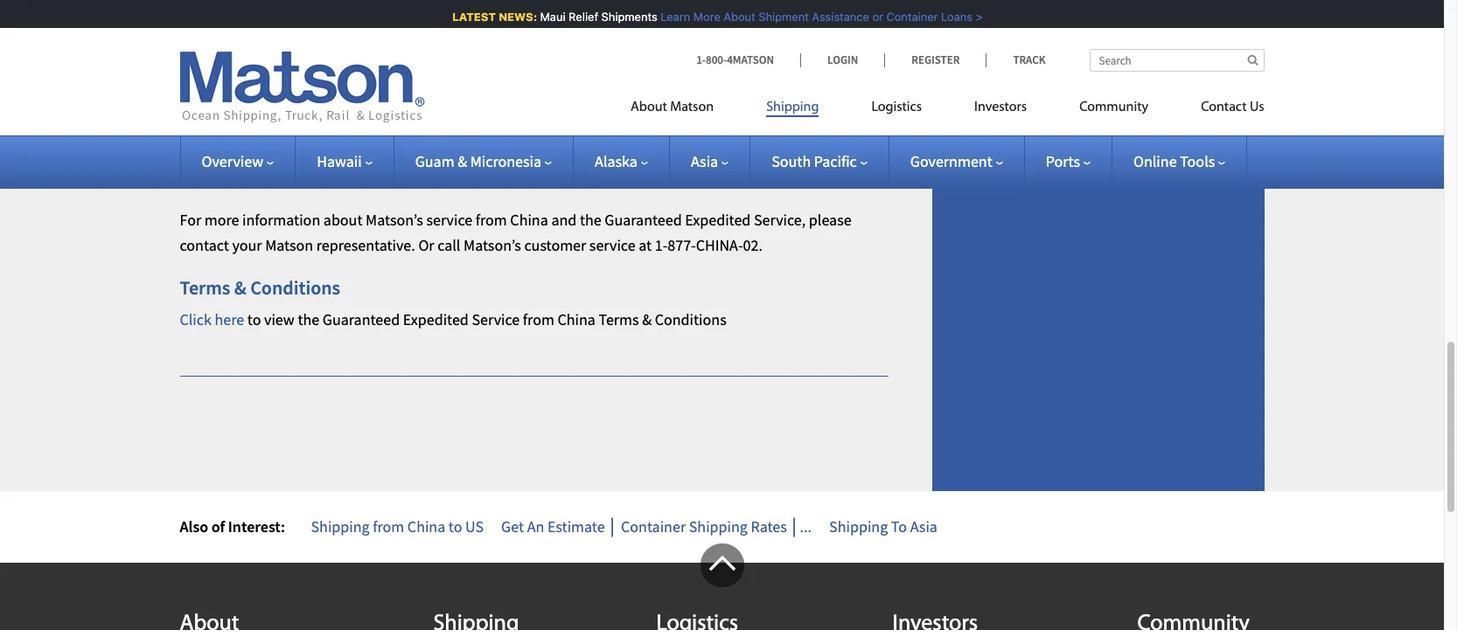 Task type: vqa. For each thing, say whether or not it's contained in the screenshot.
Loans
yes



Task type: locate. For each thing, give the bounding box(es) containing it.
conditions up view
[[250, 276, 340, 300]]

guaranteed up at
[[605, 210, 682, 230]]

guaranteed down long
[[756, 92, 831, 112]]

1- inside 'for more information about matson's service from china and the guaranteed expedited service, please contact your matson representative. or call matson's customer service at 1-877-china-02.'
[[655, 236, 668, 256]]

tools
[[1181, 151, 1216, 172]]

1 vertical spatial information
[[242, 210, 321, 230]]

& down at
[[642, 310, 652, 330]]

shipping up backtop image
[[689, 517, 748, 537]]

matson up terms & conditions
[[265, 236, 313, 256]]

a right if
[[745, 92, 753, 112]]

eligible
[[506, 67, 554, 87]]

matson inside 'for more information about matson's service from china and the guaranteed expedited service, please contact your matson representative. or call matson's customer service at 1-877-china-02.'
[[265, 236, 313, 256]]

click
[[180, 310, 212, 330]]

get an estimate │ container shipping rates │... link
[[502, 517, 812, 537]]

community link
[[1054, 92, 1175, 128]]

1 horizontal spatial 1-
[[697, 53, 706, 67]]

if
[[733, 92, 742, 112]]

date
[[457, 67, 486, 87]]

1 horizontal spatial contact
[[396, 168, 445, 188]]

representative. inside 'for more information about matson's service from china and the guaranteed expedited service, please contact your matson representative. or call matson's customer service at 1-877-china-02.'
[[317, 236, 415, 256]]

1 vertical spatial please
[[809, 210, 852, 230]]

the right view
[[298, 310, 320, 330]]

2 horizontal spatial &
[[642, 310, 652, 330]]

information down questions,
[[242, 210, 321, 230]]

under
[[376, 92, 415, 112]]

by
[[349, 117, 365, 137]]

1 horizontal spatial or
[[867, 10, 878, 24]]

0 horizontal spatial contact
[[180, 236, 229, 256]]

1 vertical spatial 1-
[[655, 236, 668, 256]]

top menu navigation
[[631, 92, 1265, 128]]

the inside 'for more information about matson's service from china and the guaranteed expedited service, please contact your matson representative. or call matson's customer service at 1-877-china-02.'
[[580, 210, 602, 230]]

guaranteed
[[443, 92, 520, 112], [605, 210, 682, 230], [323, 310, 400, 330]]

shipping down long
[[767, 101, 819, 115]]

also of interest:
[[180, 517, 285, 537]]

for down refund at the top right of page
[[772, 142, 793, 163]]

latest
[[447, 10, 491, 24]]

maui
[[535, 10, 560, 24]]

0 vertical spatial your
[[448, 168, 478, 188]]

1 vertical spatial a
[[745, 92, 753, 112]]

contact inside *matson's guarantee matson will provide a guaranteed delivery date to eligible shipments moving in our china-long beach express service and tendered under the guaranteed expedited service (ges) option. if a guaranteed shipment is not delivered by the guaranteed delivery date, matson will automatically refund the agreed upon percentage of the freight charges, excluding fuel surcharges and accessorial charges. for additional information or questions, please contact your matson representative.
[[396, 168, 445, 188]]

2 vertical spatial &
[[642, 310, 652, 330]]

investors link
[[949, 92, 1054, 128]]

guaranteed right view
[[323, 310, 400, 330]]

1 vertical spatial or
[[261, 168, 275, 188]]

service
[[427, 210, 473, 230], [590, 236, 636, 256]]

for left "more"
[[180, 210, 201, 230]]

shipping for shipping from china to us
[[311, 517, 370, 537]]

your down "more"
[[232, 236, 262, 256]]

is
[[246, 117, 256, 137]]

micronesia
[[471, 151, 542, 172]]

south pacific link
[[772, 151, 868, 172]]

0 vertical spatial from
[[476, 210, 507, 230]]

your down excluding
[[448, 168, 478, 188]]

2 horizontal spatial and
[[610, 142, 635, 163]]

1 vertical spatial representative.
[[317, 236, 415, 256]]

guam & micronesia link
[[415, 151, 552, 172]]

to inside *matson's guarantee matson will provide a guaranteed delivery date to eligible shipments moving in our china-long beach express service and tendered under the guaranteed expedited service (ges) option. if a guaranteed shipment is not delivered by the guaranteed delivery date, matson will automatically refund the agreed upon percentage of the freight charges, excluding fuel surcharges and accessorial charges. for additional information or questions, please contact your matson representative.
[[489, 67, 503, 87]]

2 horizontal spatial service
[[592, 92, 640, 112]]

2 vertical spatial china
[[408, 517, 446, 537]]

contact us
[[1202, 101, 1265, 115]]

blue matson logo with ocean, shipping, truck, rail and logistics written beneath it. image
[[180, 52, 425, 123]]

the up customer
[[580, 210, 602, 230]]

online tools
[[1134, 151, 1216, 172]]

service left at
[[590, 236, 636, 256]]

*matson's
[[180, 42, 244, 62]]

contact down "more"
[[180, 236, 229, 256]]

estimate
[[548, 517, 605, 537]]

2 vertical spatial guaranteed
[[323, 310, 400, 330]]

online
[[1134, 151, 1178, 172]]

contact down the charges,
[[396, 168, 445, 188]]

02.
[[743, 236, 763, 256]]

accessorial
[[638, 142, 711, 163]]

to right here
[[248, 310, 261, 330]]

2 horizontal spatial to
[[489, 67, 503, 87]]

1 vertical spatial about
[[631, 101, 668, 115]]

of right the also
[[211, 517, 225, 537]]

0 horizontal spatial for
[[180, 210, 201, 230]]

matson's up or
[[366, 210, 423, 230]]

matson's
[[366, 210, 423, 230], [464, 236, 521, 256]]

questions,
[[278, 168, 347, 188]]

guaranteed up the charges,
[[393, 117, 469, 137]]

shipping right the interest:
[[311, 517, 370, 537]]

0 horizontal spatial of
[[211, 517, 225, 537]]

from left us
[[373, 517, 405, 537]]

0 vertical spatial representative.
[[532, 168, 631, 188]]

from down guam & micronesia link
[[476, 210, 507, 230]]

1 vertical spatial of
[[211, 517, 225, 537]]

a right provide
[[311, 67, 319, 87]]

shipments
[[557, 67, 626, 87]]

the right under
[[418, 92, 440, 112]]

china inside 'for more information about matson's service from china and the guaranteed expedited service, please contact your matson representative. or call matson's customer service at 1-877-china-02.'
[[511, 210, 549, 230]]

matson up automatically
[[671, 101, 714, 115]]

learn
[[655, 10, 685, 24]]

will down *matson's
[[231, 67, 254, 87]]

community
[[1080, 101, 1149, 115]]

please right service,
[[809, 210, 852, 230]]

0 horizontal spatial service
[[427, 210, 473, 230]]

terms down at
[[599, 310, 639, 330]]

guaranteed inside 'for more information about matson's service from china and the guaranteed expedited service, please contact your matson representative. or call matson's customer service at 1-877-china-02.'
[[605, 210, 682, 230]]

asia right to
[[911, 517, 938, 537]]

0 horizontal spatial from
[[373, 517, 405, 537]]

0 vertical spatial contact
[[396, 168, 445, 188]]

&
[[458, 151, 467, 172], [234, 276, 247, 300], [642, 310, 652, 330]]

1 vertical spatial conditions
[[655, 310, 727, 330]]

to
[[892, 517, 908, 537]]

overview link
[[202, 151, 274, 172]]

1 vertical spatial china
[[558, 310, 596, 330]]

1 horizontal spatial of
[[294, 142, 307, 163]]

matson down fuel
[[481, 168, 529, 188]]

information inside *matson's guarantee matson will provide a guaranteed delivery date to eligible shipments moving in our china-long beach express service and tendered under the guaranteed expedited service (ges) option. if a guaranteed shipment is not delivered by the guaranteed delivery date, matson will automatically refund the agreed upon percentage of the freight charges, excluding fuel surcharges and accessorial charges. for additional information or questions, please contact your matson representative.
[[180, 168, 258, 188]]

china left us
[[408, 517, 446, 537]]

china down customer
[[558, 310, 596, 330]]

the up south
[[782, 117, 804, 137]]

conditions
[[250, 276, 340, 300], [655, 310, 727, 330]]

delivered
[[285, 117, 346, 137]]

1 horizontal spatial &
[[458, 151, 467, 172]]

and right "surcharges"
[[610, 142, 635, 163]]

your
[[448, 168, 478, 188], [232, 236, 262, 256]]

fuel
[[507, 142, 532, 163]]

1 horizontal spatial guaranteed
[[443, 92, 520, 112]]

china
[[511, 210, 549, 230], [558, 310, 596, 330], [408, 517, 446, 537]]

4matson
[[727, 53, 775, 67]]

1 vertical spatial your
[[232, 236, 262, 256]]

south pacific
[[772, 151, 857, 172]]

matson's right "call" on the top left of page
[[464, 236, 521, 256]]

hawaii
[[317, 151, 362, 172]]

date,
[[528, 117, 561, 137]]

& right "guam"
[[458, 151, 467, 172]]

1-
[[697, 53, 706, 67], [655, 236, 668, 256]]

0 horizontal spatial please
[[350, 168, 392, 188]]

to left us
[[449, 517, 462, 537]]

0 vertical spatial delivery
[[401, 67, 453, 87]]

0 vertical spatial expedited
[[523, 92, 589, 112]]

please inside *matson's guarantee matson will provide a guaranteed delivery date to eligible shipments moving in our china-long beach express service and tendered under the guaranteed expedited service (ges) option. if a guaranteed shipment is not delivered by the guaranteed delivery date, matson will automatically refund the agreed upon percentage of the freight charges, excluding fuel surcharges and accessorial charges. for additional information or questions, please contact your matson representative.
[[350, 168, 392, 188]]

1 horizontal spatial expedited
[[523, 92, 589, 112]]

information down upon
[[180, 168, 258, 188]]

will up alaska link
[[615, 117, 639, 137]]

expedited up date,
[[523, 92, 589, 112]]

contact
[[396, 168, 445, 188], [180, 236, 229, 256]]

1 vertical spatial for
[[180, 210, 201, 230]]

or right assistance
[[867, 10, 878, 24]]

1 horizontal spatial service
[[472, 310, 520, 330]]

0 horizontal spatial about
[[631, 101, 668, 115]]

0 vertical spatial china
[[511, 210, 549, 230]]

asia
[[691, 151, 719, 172], [911, 517, 938, 537]]

0 horizontal spatial asia
[[691, 151, 719, 172]]

of up questions,
[[294, 142, 307, 163]]

about
[[718, 10, 750, 24], [631, 101, 668, 115]]

of
[[294, 142, 307, 163], [211, 517, 225, 537]]

shipping inside top menu navigation
[[767, 101, 819, 115]]

0 horizontal spatial to
[[248, 310, 261, 330]]

track
[[1014, 53, 1046, 67]]

expedited
[[523, 92, 589, 112], [685, 210, 751, 230], [403, 310, 469, 330]]

1- right at
[[655, 236, 668, 256]]

about
[[324, 210, 363, 230]]

and up customer
[[552, 210, 577, 230]]

expedited up china-
[[685, 210, 751, 230]]

│...
[[791, 517, 812, 537]]

in
[[682, 67, 694, 87]]

1 horizontal spatial your
[[448, 168, 478, 188]]

0 vertical spatial of
[[294, 142, 307, 163]]

container right │
[[621, 517, 686, 537]]

representative. down about
[[317, 236, 415, 256]]

container left loans
[[881, 10, 933, 24]]

logistics link
[[846, 92, 949, 128]]

0 horizontal spatial guaranteed
[[323, 310, 400, 330]]

guaranteed up tendered
[[322, 67, 398, 87]]

1 horizontal spatial please
[[809, 210, 852, 230]]

1 horizontal spatial from
[[476, 210, 507, 230]]

0 vertical spatial matson's
[[366, 210, 423, 230]]

& up here
[[234, 276, 247, 300]]

1- right in
[[697, 53, 706, 67]]

expedited down or
[[403, 310, 469, 330]]

china up customer
[[511, 210, 549, 230]]

0 horizontal spatial container
[[621, 517, 686, 537]]

the
[[418, 92, 440, 112], [368, 117, 390, 137], [782, 117, 804, 137], [310, 142, 332, 163], [580, 210, 602, 230], [298, 310, 320, 330]]

1 vertical spatial guaranteed
[[605, 210, 682, 230]]

or
[[867, 10, 878, 24], [261, 168, 275, 188]]

matson
[[180, 67, 228, 87], [671, 101, 714, 115], [564, 117, 612, 137], [481, 168, 529, 188], [265, 236, 313, 256]]

shipping left to
[[830, 517, 888, 537]]

or down the percentage
[[261, 168, 275, 188]]

1 horizontal spatial and
[[552, 210, 577, 230]]

2 horizontal spatial from
[[523, 310, 555, 330]]

1 horizontal spatial china
[[511, 210, 549, 230]]

section
[[911, 0, 1287, 491]]

service
[[233, 92, 281, 112], [592, 92, 640, 112], [472, 310, 520, 330]]

1 horizontal spatial a
[[745, 92, 753, 112]]

2 vertical spatial and
[[552, 210, 577, 230]]

2 vertical spatial expedited
[[403, 310, 469, 330]]

0 vertical spatial information
[[180, 168, 258, 188]]

to right date
[[489, 67, 503, 87]]

learn more about shipment assistance or container loans > link
[[655, 10, 978, 24]]

2 horizontal spatial china
[[558, 310, 596, 330]]

guaranteed down date
[[443, 92, 520, 112]]

shipping for shipping
[[767, 101, 819, 115]]

assistance
[[807, 10, 864, 24]]

here
[[215, 310, 244, 330]]

footer
[[0, 545, 1445, 631]]

0 horizontal spatial &
[[234, 276, 247, 300]]

please down freight at the top left
[[350, 168, 392, 188]]

about down moving
[[631, 101, 668, 115]]

logistics
[[872, 101, 922, 115]]

& for terms
[[234, 276, 247, 300]]

0 horizontal spatial a
[[311, 67, 319, 87]]

1 horizontal spatial representative.
[[532, 168, 631, 188]]

1 horizontal spatial asia
[[911, 517, 938, 537]]

0 vertical spatial service
[[427, 210, 473, 230]]

china-
[[723, 67, 766, 87]]

0 horizontal spatial 1-
[[655, 236, 668, 256]]

shipping to asia
[[830, 517, 938, 537]]

1 horizontal spatial container
[[881, 10, 933, 24]]

0 horizontal spatial will
[[231, 67, 254, 87]]

1 vertical spatial contact
[[180, 236, 229, 256]]

conditions down 877- in the left of the page
[[655, 310, 727, 330]]

asia down automatically
[[691, 151, 719, 172]]

0 horizontal spatial china
[[408, 517, 446, 537]]

1 vertical spatial and
[[610, 142, 635, 163]]

delivery up under
[[401, 67, 453, 87]]

shipments
[[596, 10, 652, 24]]

0 horizontal spatial matson's
[[366, 210, 423, 230]]

about right more
[[718, 10, 750, 24]]

877-
[[668, 236, 696, 256]]

0 horizontal spatial your
[[232, 236, 262, 256]]

1 horizontal spatial for
[[772, 142, 793, 163]]

0 vertical spatial or
[[867, 10, 878, 24]]

terms up click here link
[[180, 276, 230, 300]]

None search field
[[1090, 49, 1265, 72]]

contact us link
[[1175, 92, 1265, 128]]

representative. down "surcharges"
[[532, 168, 631, 188]]

and down provide
[[284, 92, 309, 112]]

0 vertical spatial conditions
[[250, 276, 340, 300]]

from down customer
[[523, 310, 555, 330]]

2 horizontal spatial guaranteed
[[605, 210, 682, 230]]

delivery
[[401, 67, 453, 87], [472, 117, 525, 137]]

0 vertical spatial asia
[[691, 151, 719, 172]]

1 vertical spatial to
[[248, 310, 261, 330]]

relief
[[563, 10, 593, 24]]

│
[[608, 517, 618, 537]]

1 horizontal spatial conditions
[[655, 310, 727, 330]]

2 vertical spatial to
[[449, 517, 462, 537]]

1 vertical spatial asia
[[911, 517, 938, 537]]

delivery up fuel
[[472, 117, 525, 137]]

from inside 'for more information about matson's service from china and the guaranteed expedited service, please contact your matson representative. or call matson's customer service at 1-877-china-02.'
[[476, 210, 507, 230]]

1 vertical spatial service
[[590, 236, 636, 256]]

1 horizontal spatial terms
[[599, 310, 639, 330]]

0 horizontal spatial expedited
[[403, 310, 469, 330]]

1 vertical spatial &
[[234, 276, 247, 300]]

login
[[828, 53, 859, 67]]

0 vertical spatial and
[[284, 92, 309, 112]]

service up "call" on the top left of page
[[427, 210, 473, 230]]

additional
[[797, 142, 864, 163]]

representative.
[[532, 168, 631, 188], [317, 236, 415, 256]]

1 vertical spatial matson's
[[464, 236, 521, 256]]

0 vertical spatial terms
[[180, 276, 230, 300]]

0 vertical spatial 1-
[[697, 53, 706, 67]]

representative. inside *matson's guarantee matson will provide a guaranteed delivery date to eligible shipments moving in our china-long beach express service and tendered under the guaranteed expedited service (ges) option. if a guaranteed shipment is not delivered by the guaranteed delivery date, matson will automatically refund the agreed upon percentage of the freight charges, excluding fuel surcharges and accessorial charges. for additional information or questions, please contact your matson representative.
[[532, 168, 631, 188]]

container
[[881, 10, 933, 24], [621, 517, 686, 537]]

0 horizontal spatial conditions
[[250, 276, 340, 300]]



Task type: describe. For each thing, give the bounding box(es) containing it.
tendered
[[312, 92, 372, 112]]

contact
[[1202, 101, 1248, 115]]

your inside 'for more information about matson's service from china and the guaranteed expedited service, please contact your matson representative. or call matson's customer service at 1-877-china-02.'
[[232, 236, 262, 256]]

shipping from china to us
[[311, 517, 484, 537]]

0 horizontal spatial service
[[233, 92, 281, 112]]

government
[[911, 151, 993, 172]]

the right the by
[[368, 117, 390, 137]]

an
[[527, 517, 545, 537]]

Search search field
[[1090, 49, 1265, 72]]

news:
[[493, 10, 532, 24]]

0 vertical spatial about
[[718, 10, 750, 24]]

the down delivered
[[310, 142, 332, 163]]

for inside 'for more information about matson's service from china and the guaranteed expedited service, please contact your matson representative. or call matson's customer service at 1-877-china-02.'
[[180, 210, 201, 230]]

government link
[[911, 151, 1004, 172]]

more
[[688, 10, 715, 24]]

expedited inside *matson's guarantee matson will provide a guaranteed delivery date to eligible shipments moving in our china-long beach express service and tendered under the guaranteed expedited service (ges) option. if a guaranteed shipment is not delivered by the guaranteed delivery date, matson will automatically refund the agreed upon percentage of the freight charges, excluding fuel surcharges and accessorial charges. for additional information or questions, please contact your matson representative.
[[523, 92, 589, 112]]

0 vertical spatial a
[[311, 67, 319, 87]]

1 vertical spatial guaranteed
[[756, 92, 831, 112]]

hawaii link
[[317, 151, 373, 172]]

expedited inside 'for more information about matson's service from china and the guaranteed expedited service, please contact your matson representative. or call matson's customer service at 1-877-china-02.'
[[685, 210, 751, 230]]

overview
[[202, 151, 264, 172]]

not
[[259, 117, 281, 137]]

ports
[[1046, 151, 1081, 172]]

(ges)
[[643, 92, 679, 112]]

us
[[1250, 101, 1265, 115]]

0 vertical spatial will
[[231, 67, 254, 87]]

also
[[180, 517, 208, 537]]

online tools link
[[1134, 151, 1226, 172]]

our
[[697, 67, 720, 87]]

pacific
[[815, 151, 857, 172]]

service,
[[754, 210, 806, 230]]

track link
[[987, 53, 1046, 67]]

matson inside about matson link
[[671, 101, 714, 115]]

about inside top menu navigation
[[631, 101, 668, 115]]

shipping for shipping to asia
[[830, 517, 888, 537]]

1-800-4matson link
[[697, 53, 801, 67]]

and inside 'for more information about matson's service from china and the guaranteed expedited service, please contact your matson representative. or call matson's customer service at 1-877-china-02.'
[[552, 210, 577, 230]]

long
[[766, 67, 799, 87]]

ports link
[[1046, 151, 1091, 172]]

login link
[[801, 53, 885, 67]]

for more information about matson's service from china and the guaranteed expedited service, please contact your matson representative. or call matson's customer service at 1-877-china-02.
[[180, 210, 852, 256]]

contact inside 'for more information about matson's service from china and the guaranteed expedited service, please contact your matson representative. or call matson's customer service at 1-877-china-02.'
[[180, 236, 229, 256]]

matson up "surcharges"
[[564, 117, 612, 137]]

china-
[[696, 236, 743, 256]]

or inside *matson's guarantee matson will provide a guaranteed delivery date to eligible shipments moving in our china-long beach express service and tendered under the guaranteed expedited service (ges) option. if a guaranteed shipment is not delivered by the guaranteed delivery date, matson will automatically refund the agreed upon percentage of the freight charges, excluding fuel surcharges and accessorial charges. for additional information or questions, please contact your matson representative.
[[261, 168, 275, 188]]

1-800-4matson
[[697, 53, 775, 67]]

0 vertical spatial guaranteed
[[322, 67, 398, 87]]

customer
[[525, 236, 587, 256]]

refund
[[735, 117, 779, 137]]

1 vertical spatial from
[[523, 310, 555, 330]]

moving
[[629, 67, 679, 87]]

search image
[[1248, 54, 1259, 66]]

alaska
[[595, 151, 638, 172]]

or
[[419, 236, 435, 256]]

percentage
[[217, 142, 291, 163]]

automatically
[[642, 117, 732, 137]]

charges.
[[714, 142, 769, 163]]

shipment
[[180, 117, 242, 137]]

surcharges
[[535, 142, 606, 163]]

0 horizontal spatial and
[[284, 92, 309, 112]]

0 vertical spatial container
[[881, 10, 933, 24]]

freight
[[335, 142, 379, 163]]

for inside *matson's guarantee matson will provide a guaranteed delivery date to eligible shipments moving in our china-long beach express service and tendered under the guaranteed expedited service (ges) option. if a guaranteed shipment is not delivered by the guaranteed delivery date, matson will automatically refund the agreed upon percentage of the freight charges, excluding fuel surcharges and accessorial charges. for additional information or questions, please contact your matson representative.
[[772, 142, 793, 163]]

please inside 'for more information about matson's service from china and the guaranteed expedited service, please contact your matson representative. or call matson's customer service at 1-877-china-02.'
[[809, 210, 852, 230]]

alaska link
[[595, 151, 648, 172]]

backtop image
[[701, 545, 744, 588]]

2 vertical spatial guaranteed
[[393, 117, 469, 137]]

agreed
[[807, 117, 853, 137]]

terms & conditions
[[180, 276, 340, 300]]

1 horizontal spatial service
[[590, 236, 636, 256]]

1 horizontal spatial to
[[449, 517, 462, 537]]

provide
[[257, 67, 308, 87]]

1 horizontal spatial will
[[615, 117, 639, 137]]

your inside *matson's guarantee matson will provide a guaranteed delivery date to eligible shipments moving in our china-long beach express service and tendered under the guaranteed expedited service (ges) option. if a guaranteed shipment is not delivered by the guaranteed delivery date, matson will automatically refund the agreed upon percentage of the freight charges, excluding fuel surcharges and accessorial charges. for additional information or questions, please contact your matson representative.
[[448, 168, 478, 188]]

& for guam
[[458, 151, 467, 172]]

1 vertical spatial container
[[621, 517, 686, 537]]

south
[[772, 151, 811, 172]]

option.
[[682, 92, 730, 112]]

guam
[[415, 151, 455, 172]]

about matson
[[631, 101, 714, 115]]

loans
[[936, 10, 968, 24]]

guaranteed inside *matson's guarantee matson will provide a guaranteed delivery date to eligible shipments moving in our china-long beach express service and tendered under the guaranteed expedited service (ges) option. if a guaranteed shipment is not delivered by the guaranteed delivery date, matson will automatically refund the agreed upon percentage of the freight charges, excluding fuel surcharges and accessorial charges. for additional information or questions, please contact your matson representative.
[[443, 92, 520, 112]]

asia link
[[691, 151, 729, 172]]

excluding
[[440, 142, 504, 163]]

call
[[438, 236, 461, 256]]

click here link
[[180, 310, 244, 330]]

latest news: maui relief shipments learn more about shipment assistance or container loans >
[[447, 10, 978, 24]]

click here to view the guaranteed expedited service from china terms & conditions
[[180, 310, 727, 330]]

shipping from china to us link
[[311, 517, 484, 537]]

guam & micronesia
[[415, 151, 542, 172]]

register link
[[885, 53, 987, 67]]

0 horizontal spatial delivery
[[401, 67, 453, 87]]

1 horizontal spatial delivery
[[472, 117, 525, 137]]

guarantee
[[247, 42, 316, 62]]

*matson's guarantee matson will provide a guaranteed delivery date to eligible shipments moving in our china-long beach express service and tendered under the guaranteed expedited service (ges) option. if a guaranteed shipment is not delivered by the guaranteed delivery date, matson will automatically refund the agreed upon percentage of the freight charges, excluding fuel surcharges and accessorial charges. for additional information or questions, please contact your matson representative.
[[180, 42, 864, 188]]

information inside 'for more information about matson's service from china and the guaranteed expedited service, please contact your matson representative. or call matson's customer service at 1-877-china-02.'
[[242, 210, 321, 230]]

rates
[[751, 517, 787, 537]]

1 vertical spatial terms
[[599, 310, 639, 330]]

more
[[205, 210, 239, 230]]

express
[[180, 92, 230, 112]]

beach
[[802, 67, 842, 87]]

at
[[639, 236, 652, 256]]

1 horizontal spatial matson's
[[464, 236, 521, 256]]

investors
[[975, 101, 1028, 115]]

of inside *matson's guarantee matson will provide a guaranteed delivery date to eligible shipments moving in our china-long beach express service and tendered under the guaranteed expedited service (ges) option. if a guaranteed shipment is not delivered by the guaranteed delivery date, matson will automatically refund the agreed upon percentage of the freight charges, excluding fuel surcharges and accessorial charges. for additional information or questions, please contact your matson representative.
[[294, 142, 307, 163]]

matson up the express
[[180, 67, 228, 87]]

about matson link
[[631, 92, 740, 128]]



